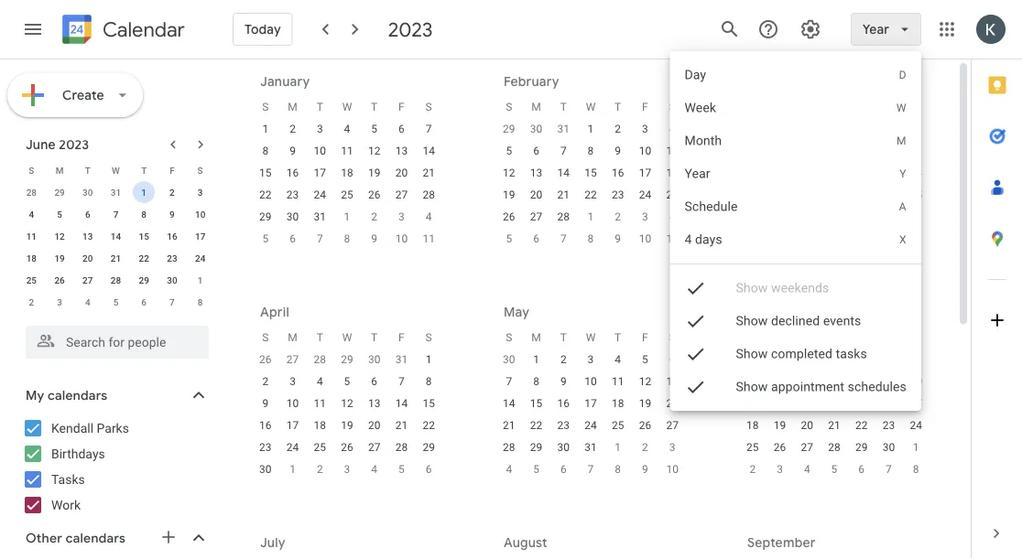 Task type: vqa. For each thing, say whether or not it's contained in the screenshot.
the declined
yes



Task type: locate. For each thing, give the bounding box(es) containing it.
27 right march 26 element
[[287, 354, 299, 367]]

9 inside april grid
[[263, 398, 269, 411]]

march 26 element
[[255, 349, 277, 371]]

26 up the february 2 element
[[368, 189, 381, 202]]

30 inside 'element'
[[368, 354, 381, 367]]

28 right march 27 element
[[314, 354, 326, 367]]

1 vertical spatial 2023
[[59, 137, 89, 153]]

13 inside february grid
[[531, 167, 543, 180]]

20
[[396, 167, 408, 180], [531, 189, 543, 202], [83, 253, 93, 264], [667, 398, 679, 411], [368, 420, 381, 433], [802, 420, 814, 433]]

a
[[900, 201, 907, 214]]

0 horizontal spatial may 30 element
[[77, 181, 99, 203]]

0 horizontal spatial 3 element
[[878, 118, 900, 140]]

saturday column header containing s
[[659, 96, 686, 118]]

march grid
[[740, 96, 930, 250]]

19 element
[[364, 162, 386, 184], [498, 184, 520, 206], [742, 184, 764, 206], [49, 247, 71, 269], [635, 393, 657, 415], [336, 415, 358, 437], [769, 415, 791, 437]]

row containing 16
[[252, 415, 443, 437]]

9
[[290, 145, 296, 158], [615, 145, 621, 158], [170, 209, 175, 220], [371, 233, 378, 246], [615, 233, 621, 246], [561, 376, 567, 389], [886, 376, 892, 389], [263, 398, 269, 411], [643, 464, 649, 477]]

t
[[317, 101, 323, 114], [371, 101, 378, 114], [561, 101, 567, 114], [615, 101, 622, 114], [85, 165, 91, 176], [141, 165, 147, 176], [317, 332, 323, 345], [371, 332, 378, 345], [561, 332, 567, 345], [615, 332, 622, 345]]

july 1 element for july 8 element corresponding to june grid
[[906, 437, 928, 459]]

check checkbox item down show completed tasks
[[671, 371, 922, 404]]

row group
[[252, 118, 443, 250], [496, 118, 686, 250], [740, 118, 930, 250], [17, 181, 214, 313], [252, 349, 443, 481], [496, 349, 686, 481], [740, 349, 930, 481]]

february 10 element
[[391, 228, 413, 250]]

show for show declined events
[[737, 314, 769, 329]]

1 vertical spatial may 29 element
[[769, 349, 791, 371]]

30 inside the january grid
[[287, 211, 299, 224]]

15 element
[[255, 162, 277, 184], [580, 162, 602, 184], [133, 225, 155, 247], [418, 393, 440, 415], [526, 393, 548, 415], [851, 393, 873, 415]]

28 up february 4 element
[[423, 189, 435, 202]]

11 inside june grid
[[747, 398, 759, 411]]

18 element
[[336, 162, 358, 184], [662, 162, 684, 184], [906, 162, 928, 184], [20, 247, 42, 269], [607, 393, 629, 415], [309, 415, 331, 437], [742, 415, 764, 437]]

july 8 element
[[189, 291, 211, 313], [906, 459, 928, 481]]

21 element
[[418, 162, 440, 184], [553, 184, 575, 206], [105, 247, 127, 269], [391, 415, 413, 437], [498, 415, 520, 437], [824, 415, 846, 437]]

0 horizontal spatial 31 element
[[309, 206, 331, 228]]

check checkbox item
[[671, 272, 922, 305], [671, 305, 922, 338], [671, 338, 922, 371], [671, 371, 922, 404]]

thursday column header
[[849, 327, 876, 349]]

row containing 7
[[496, 371, 686, 393]]

1 vertical spatial year
[[685, 166, 711, 181]]

may 29 element for june grid may 30 element
[[769, 349, 791, 371]]

24 inside the january grid
[[314, 189, 326, 202]]

30 element down schedules
[[878, 437, 900, 459]]

3 check from the top
[[685, 344, 707, 366]]

19 inside february grid
[[503, 189, 516, 202]]

17
[[314, 167, 326, 180], [639, 167, 652, 180], [195, 231, 206, 242], [585, 398, 597, 411], [910, 398, 923, 411], [287, 420, 299, 433]]

30 inside "element"
[[531, 123, 543, 136]]

16 inside april grid
[[259, 420, 272, 433]]

1 horizontal spatial july 5 element
[[824, 459, 846, 481]]

birthdays
[[51, 447, 105, 462]]

16 element inside june 2023 "grid"
[[161, 225, 183, 247]]

31 element
[[309, 206, 331, 228], [878, 206, 900, 228], [580, 437, 602, 459]]

0 vertical spatial may 29 element
[[49, 181, 71, 203]]

27 down appointment
[[802, 442, 814, 455]]

None search field
[[0, 319, 227, 359]]

25 inside june 2023 "grid"
[[26, 275, 37, 286]]

1 vertical spatial july 8 element
[[906, 459, 928, 481]]

0 vertical spatial july 6 element
[[133, 291, 155, 313]]

july 6 element for july 2 element for june 2023 "grid"'s july 4 element
[[133, 291, 155, 313]]

12 element inside the january grid
[[364, 140, 386, 162]]

30 for 30 element underneath schedules
[[883, 442, 896, 455]]

21 inside june 2023 "grid"
[[111, 253, 121, 264]]

row group for may
[[496, 349, 686, 481]]

year inside menu item
[[685, 166, 711, 181]]

february grid
[[496, 96, 686, 250]]

july 7 element for the july 6 'element' for july 4 element for july 2 element corresponding to june grid
[[878, 459, 900, 481]]

16
[[287, 167, 299, 180], [612, 167, 625, 180], [167, 231, 177, 242], [558, 398, 570, 411], [883, 398, 896, 411], [259, 420, 272, 433]]

4
[[344, 123, 350, 136], [670, 123, 676, 136], [29, 209, 34, 220], [426, 211, 432, 224], [670, 211, 676, 224], [685, 232, 693, 247], [85, 297, 90, 308], [615, 354, 621, 367], [317, 376, 323, 389], [750, 376, 756, 389], [371, 464, 378, 477], [506, 464, 513, 477], [805, 464, 811, 477]]

1 vertical spatial july 7 element
[[878, 459, 900, 481]]

18 inside the january grid
[[341, 167, 354, 180]]

26 up march 5 element
[[503, 211, 516, 224]]

6
[[399, 123, 405, 136], [534, 145, 540, 158], [85, 209, 90, 220], [290, 233, 296, 246], [534, 233, 540, 246], [141, 297, 147, 308], [670, 354, 676, 367], [371, 376, 378, 389], [805, 376, 811, 389], [426, 464, 432, 477], [561, 464, 567, 477], [859, 464, 865, 477]]

1 vertical spatial june
[[748, 304, 778, 320]]

tasks
[[837, 347, 868, 362]]

0 horizontal spatial july 4 element
[[77, 291, 99, 313]]

17 inside june grid
[[910, 398, 923, 411]]

22 up february 5 element in the left top of the page
[[259, 189, 272, 202]]

31 element up x
[[878, 206, 900, 228]]

30 down schedules
[[883, 442, 896, 455]]

0 horizontal spatial may 28 element
[[20, 181, 42, 203]]

21 for 21 element above search for people text field
[[111, 253, 121, 264]]

27 up 'march 6' element
[[531, 211, 543, 224]]

10
[[314, 145, 326, 158], [639, 145, 652, 158], [195, 209, 206, 220], [396, 233, 408, 246], [639, 233, 652, 246], [585, 376, 597, 389], [910, 376, 923, 389], [287, 398, 299, 411], [667, 464, 679, 477]]

row group for april
[[252, 349, 443, 481]]

24 element
[[309, 184, 331, 206], [635, 184, 657, 206], [878, 184, 900, 206], [189, 247, 211, 269], [580, 415, 602, 437], [906, 415, 928, 437], [282, 437, 304, 459]]

0 vertical spatial july 8 element
[[189, 291, 211, 313]]

25 inside february grid
[[667, 189, 679, 202]]

0 horizontal spatial july 8 element
[[189, 291, 211, 313]]

april 1 element
[[906, 206, 928, 228]]

26 element
[[364, 184, 386, 206], [498, 206, 520, 228], [742, 206, 764, 228], [49, 269, 71, 291], [635, 415, 657, 437], [336, 437, 358, 459], [769, 437, 791, 459]]

30 up search for people text field
[[167, 275, 177, 286]]

july 7 element for the july 6 'element' related to july 2 element for june 2023 "grid"'s july 4 element
[[161, 291, 183, 313]]

m inside grid
[[532, 332, 541, 345]]

may 30 element for june grid
[[797, 349, 819, 371]]

21 for 21 element under 'show appointment schedules'
[[829, 420, 841, 433]]

14 element inside april grid
[[391, 393, 413, 415]]

kendall parks
[[51, 421, 129, 436]]

june up the sunday column header
[[748, 304, 778, 320]]

28 element right february 3 element
[[418, 184, 440, 206]]

24 inside june grid
[[910, 420, 923, 433]]

1 check checkbox item from the top
[[671, 272, 922, 305]]

6 right may 5 element at the bottom
[[426, 464, 432, 477]]

26 up search for people text field
[[54, 275, 65, 286]]

0 horizontal spatial july 5 element
[[105, 291, 127, 313]]

other calendars button
[[4, 524, 227, 554]]

23 inside february grid
[[612, 189, 625, 202]]

1 vertical spatial july 5 element
[[824, 459, 846, 481]]

24 inside june 2023 "grid"
[[195, 253, 206, 264]]

february 2 element
[[364, 206, 386, 228]]

1
[[263, 123, 269, 136], [588, 123, 594, 136], [141, 187, 147, 198], [344, 211, 350, 224], [588, 211, 594, 224], [198, 275, 203, 286], [426, 354, 432, 367], [534, 354, 540, 367], [859, 354, 865, 367], [615, 442, 621, 455], [914, 442, 920, 455], [290, 464, 296, 477]]

0 vertical spatial june
[[26, 137, 56, 153]]

13 inside june 2023 "grid"
[[83, 231, 93, 242]]

18
[[341, 167, 354, 180], [667, 167, 679, 180], [910, 167, 923, 180], [26, 253, 37, 264], [612, 398, 625, 411], [314, 420, 326, 433], [747, 420, 759, 433]]

0 horizontal spatial year
[[685, 166, 711, 181]]

20 up may 4 element on the left bottom of page
[[368, 420, 381, 433]]

show for show appointment schedules
[[737, 380, 769, 395]]

row group containing 29
[[496, 118, 686, 250]]

1 horizontal spatial 2023
[[388, 16, 433, 42]]

may 30 element
[[77, 181, 99, 203], [797, 349, 819, 371]]

may 5 element
[[391, 459, 413, 481]]

june 9 element
[[635, 459, 657, 481]]

row group containing 1
[[252, 118, 443, 250]]

row group containing 30
[[496, 349, 686, 481]]

1 horizontal spatial may 28 element
[[742, 349, 764, 371]]

28 element up search for people text field
[[105, 269, 127, 291]]

show
[[737, 281, 769, 296], [737, 314, 769, 329], [737, 347, 769, 362], [737, 380, 769, 395]]

check checkbox item up show completed tasks
[[671, 305, 922, 338]]

year down month
[[685, 166, 711, 181]]

1 horizontal spatial 1 cell
[[849, 349, 876, 371]]

4 right may 3 element at the bottom left of page
[[371, 464, 378, 477]]

21 up may 5 element at the bottom
[[396, 420, 408, 433]]

june 8 element
[[607, 459, 629, 481]]

w inside june 2023 "grid"
[[112, 165, 120, 176]]

1 vertical spatial 3 element
[[906, 349, 928, 371]]

march 4 element
[[662, 206, 684, 228]]

1 vertical spatial july 6 element
[[851, 459, 873, 481]]

29 up june 5 element
[[531, 442, 543, 455]]

0 horizontal spatial may 31 element
[[105, 181, 127, 203]]

july 2 element
[[20, 291, 42, 313], [742, 459, 764, 481]]

30 up june 6 element on the bottom right of the page
[[558, 442, 570, 455]]

1 horizontal spatial july 4 element
[[797, 459, 819, 481]]

july 5 element
[[105, 291, 127, 313], [824, 459, 846, 481]]

july 5 element for 28 "element" within june grid
[[824, 459, 846, 481]]

28 element right may 4 element on the left bottom of page
[[391, 437, 413, 459]]

row containing 12
[[496, 162, 686, 184]]

1 horizontal spatial 3 element
[[906, 349, 928, 371]]

11 inside row
[[910, 145, 923, 158]]

f for february
[[643, 101, 649, 114]]

14 element inside may grid
[[498, 393, 520, 415]]

july 3 element
[[49, 291, 71, 313], [769, 459, 791, 481]]

f
[[399, 101, 405, 114], [643, 101, 649, 114], [170, 165, 175, 176], [399, 332, 405, 345], [643, 332, 649, 345]]

appointment
[[772, 380, 845, 395]]

0 vertical spatial calendars
[[48, 388, 108, 404]]

july 3 element up search for people text field
[[49, 291, 71, 313]]

m for february
[[532, 101, 541, 114]]

1 vertical spatial july 3 element
[[769, 459, 791, 481]]

12
[[368, 145, 381, 158], [503, 167, 516, 180], [54, 231, 65, 242], [639, 376, 652, 389], [341, 398, 354, 411]]

show down the sunday column header
[[737, 380, 769, 395]]

21 for 21 element above may 5 element at the bottom
[[396, 420, 408, 433]]

saturday column header
[[659, 96, 686, 118], [903, 96, 930, 118], [903, 327, 930, 349]]

29 element down schedules
[[851, 437, 873, 459]]

check for show appointment schedules
[[685, 377, 707, 399]]

23 element
[[282, 184, 304, 206], [607, 184, 629, 206], [161, 247, 183, 269], [553, 415, 575, 437], [878, 415, 900, 437], [255, 437, 277, 459]]

0 vertical spatial july 2 element
[[20, 291, 42, 313]]

1 check from the top
[[685, 278, 707, 300]]

4 right march 11 element on the top right of page
[[685, 232, 693, 247]]

11 row
[[740, 140, 930, 162]]

13
[[396, 145, 408, 158], [531, 167, 543, 180], [83, 231, 93, 242], [667, 376, 679, 389], [368, 398, 381, 411]]

2023
[[388, 16, 433, 42], [59, 137, 89, 153]]

28 inside the january grid
[[423, 189, 435, 202]]

31 inside the january 31 element
[[558, 123, 570, 136]]

schedules
[[848, 380, 907, 395]]

0 vertical spatial july 4 element
[[77, 291, 99, 313]]

july 4 element for july 2 element corresponding to june grid
[[797, 459, 819, 481]]

row group for june
[[740, 349, 930, 481]]

show left declined
[[737, 314, 769, 329]]

21 up march 7 element
[[558, 189, 570, 202]]

march 1 element
[[580, 206, 602, 228]]

show declined events
[[737, 314, 862, 329]]

24 element left 'may 2' element on the left
[[282, 437, 304, 459]]

22 inside april grid
[[423, 420, 435, 433]]

calendars up kendall
[[48, 388, 108, 404]]

13 inside the january grid
[[396, 145, 408, 158]]

m
[[288, 101, 298, 114], [532, 101, 541, 114], [897, 135, 907, 148], [56, 165, 64, 176], [288, 332, 298, 345], [532, 332, 541, 345]]

july 4 element
[[77, 291, 99, 313], [797, 459, 819, 481]]

23 inside april grid
[[259, 442, 272, 455]]

23 inside "grid"
[[167, 253, 177, 264]]

march 6 element
[[526, 228, 548, 250]]

11
[[341, 145, 354, 158], [667, 145, 679, 158], [910, 145, 923, 158], [26, 231, 37, 242], [423, 233, 435, 246], [667, 233, 679, 246], [612, 376, 625, 389], [314, 398, 326, 411], [747, 398, 759, 411]]

20 inside the january grid
[[396, 167, 408, 180]]

27 inside may grid
[[667, 420, 679, 433]]

11 element
[[336, 140, 358, 162], [662, 140, 684, 162], [906, 140, 928, 162], [20, 225, 42, 247], [607, 371, 629, 393], [309, 393, 331, 415], [742, 393, 764, 415]]

17 inside june 2023 "grid"
[[195, 231, 206, 242]]

0 vertical spatial may 28 element
[[20, 181, 42, 203]]

0 vertical spatial year
[[863, 21, 890, 37]]

6 right february 5 element in the left top of the page
[[290, 233, 296, 246]]

2 show from the top
[[737, 314, 769, 329]]

1 vertical spatial july 4 element
[[797, 459, 819, 481]]

28 element inside june grid
[[824, 437, 846, 459]]

calendar heading
[[99, 17, 185, 43]]

10 element
[[309, 140, 331, 162], [635, 140, 657, 162], [878, 140, 900, 162], [189, 203, 211, 225], [580, 371, 602, 393], [906, 371, 928, 393], [282, 393, 304, 415]]

f for april
[[399, 332, 405, 345]]

may 29 element down "june 2023"
[[49, 181, 71, 203]]

m for april
[[288, 332, 298, 345]]

27 up february 3 element
[[396, 189, 408, 202]]

february 11 element
[[418, 228, 440, 250]]

july 4 element up the 'september'
[[797, 459, 819, 481]]

16 element
[[282, 162, 304, 184], [607, 162, 629, 184], [161, 225, 183, 247], [553, 393, 575, 415], [878, 393, 900, 415], [255, 415, 277, 437]]

4 left month
[[670, 123, 676, 136]]

0 vertical spatial may 30 element
[[77, 181, 99, 203]]

17 element
[[309, 162, 331, 184], [635, 162, 657, 184], [878, 162, 900, 184], [189, 225, 211, 247], [580, 393, 602, 415], [906, 393, 928, 415], [282, 415, 304, 437]]

0 horizontal spatial july 1 element
[[189, 269, 211, 291]]

27 element up search for people text field
[[77, 269, 99, 291]]

may 29 element for may 30 element for june 2023 "grid"
[[49, 181, 71, 203]]

21
[[423, 167, 435, 180], [558, 189, 570, 202], [111, 253, 121, 264], [396, 420, 408, 433], [503, 420, 516, 433], [829, 420, 841, 433]]

22 up search for people text field
[[139, 253, 149, 264]]

m for may
[[532, 332, 541, 345]]

row group containing 26
[[252, 349, 443, 481]]

28
[[26, 187, 37, 198], [423, 189, 435, 202], [558, 211, 570, 224], [111, 275, 121, 286], [314, 354, 326, 367], [747, 354, 759, 367], [396, 442, 408, 455], [503, 442, 516, 455], [829, 442, 841, 455]]

calendars down 'work'
[[66, 531, 126, 547]]

1 horizontal spatial july 8 element
[[906, 459, 928, 481]]

30 down "june 2023"
[[83, 187, 93, 198]]

may 31 element
[[105, 181, 127, 203], [824, 349, 846, 371]]

year
[[863, 21, 890, 37], [685, 166, 711, 181]]

20 inside april grid
[[368, 420, 381, 433]]

check checkbox item down declined
[[671, 338, 922, 371]]

31 for the left 31 element
[[314, 211, 326, 224]]

schedule menu item
[[671, 191, 922, 224]]

tasks
[[51, 472, 85, 488]]

1 cell for may 30 element for june 2023 "grid"
[[130, 181, 158, 203]]

july 2 element for june grid
[[742, 459, 764, 481]]

1 vertical spatial july 2 element
[[742, 459, 764, 481]]

april grid
[[252, 327, 443, 481]]

1 show from the top
[[737, 281, 769, 296]]

3 show from the top
[[737, 347, 769, 362]]

menu
[[671, 51, 922, 412]]

29 left january 30 "element"
[[503, 123, 516, 136]]

june
[[26, 137, 56, 153], [748, 304, 778, 320]]

3 element
[[878, 118, 900, 140], [906, 349, 928, 371]]

16 element inside february grid
[[607, 162, 629, 184]]

may 29 element
[[49, 181, 71, 203], [769, 349, 791, 371]]

s
[[262, 101, 269, 114], [426, 101, 432, 114], [506, 101, 513, 114], [670, 101, 676, 114], [29, 165, 34, 176], [198, 165, 203, 176], [262, 332, 269, 345], [426, 332, 432, 345], [506, 332, 513, 345], [670, 332, 676, 345]]

my
[[26, 388, 44, 404]]

march 27 element
[[282, 349, 304, 371]]

31 element left february 1 element
[[309, 206, 331, 228]]

1 inside row
[[263, 123, 269, 136]]

w
[[342, 101, 352, 114], [586, 101, 596, 114], [897, 102, 907, 115], [112, 165, 120, 176], [342, 332, 352, 345], [586, 332, 596, 345]]

4 show from the top
[[737, 380, 769, 395]]

18 inside row
[[910, 167, 923, 180]]

21 up june 4 element
[[503, 420, 516, 433]]

june 10 element
[[662, 459, 684, 481]]

create
[[62, 87, 104, 103]]

27 up search for people text field
[[83, 275, 93, 286]]

m inside february grid
[[532, 101, 541, 114]]

2
[[290, 123, 296, 136], [615, 123, 621, 136], [170, 187, 175, 198], [371, 211, 378, 224], [615, 211, 621, 224], [29, 297, 34, 308], [561, 354, 567, 367], [263, 376, 269, 389], [643, 442, 649, 455], [317, 464, 323, 477], [750, 464, 756, 477]]

6 up february 3 element
[[399, 123, 405, 136]]

1 cell for june grid may 30 element
[[849, 349, 876, 371]]

my calendars button
[[4, 381, 227, 411]]

1 horizontal spatial july 2 element
[[742, 459, 764, 481]]

0 vertical spatial july 7 element
[[161, 291, 183, 313]]

19 inside june grid
[[774, 420, 787, 433]]

schedule
[[685, 199, 738, 214]]

3 element up schedules
[[906, 349, 928, 371]]

s inside column header
[[670, 101, 676, 114]]

1 horizontal spatial may 29 element
[[769, 349, 791, 371]]

1 horizontal spatial july 7 element
[[878, 459, 900, 481]]

row
[[252, 96, 443, 118], [496, 96, 686, 118], [740, 96, 930, 118], [252, 118, 443, 140], [496, 118, 686, 140], [740, 118, 930, 140], [252, 140, 443, 162], [496, 140, 686, 162], [17, 159, 214, 181], [252, 162, 443, 184], [496, 162, 686, 184], [17, 181, 214, 203], [252, 184, 443, 206], [496, 184, 686, 206], [17, 203, 214, 225], [252, 206, 443, 228], [496, 206, 686, 228], [740, 206, 930, 228], [17, 225, 214, 247], [252, 228, 443, 250], [496, 228, 686, 250], [740, 228, 930, 250], [17, 247, 214, 269], [17, 269, 214, 291], [17, 291, 214, 313], [252, 327, 443, 349], [496, 327, 686, 349], [740, 327, 930, 349], [252, 349, 443, 371], [496, 349, 686, 371], [740, 349, 930, 371], [252, 371, 443, 393], [496, 371, 686, 393], [740, 371, 930, 393], [252, 393, 443, 415], [496, 393, 686, 415], [740, 393, 930, 415], [252, 415, 443, 437], [496, 415, 686, 437], [740, 415, 930, 437], [252, 437, 443, 459], [496, 437, 686, 459], [740, 437, 930, 459], [252, 459, 443, 481], [496, 459, 686, 481], [740, 459, 930, 481]]

1 horizontal spatial year
[[863, 21, 890, 37]]

year right settings menu icon on the top
[[863, 21, 890, 37]]

may 28 element
[[20, 181, 42, 203], [742, 349, 764, 371]]

april 30 element
[[498, 349, 520, 371]]

27
[[396, 189, 408, 202], [531, 211, 543, 224], [83, 275, 93, 286], [287, 354, 299, 367], [667, 420, 679, 433], [368, 442, 381, 455], [802, 442, 814, 455]]

january 30 element
[[526, 118, 548, 140]]

1 horizontal spatial may 31 element
[[824, 349, 846, 371]]

month
[[685, 133, 723, 148]]

29 inside march 29 element
[[341, 354, 354, 367]]

20 element up search for people text field
[[77, 247, 99, 269]]

w for february
[[586, 101, 596, 114]]

12 element
[[364, 140, 386, 162], [498, 162, 520, 184], [49, 225, 71, 247], [635, 371, 657, 393], [336, 393, 358, 415], [769, 393, 791, 415]]

30 for june grid may 30 element
[[802, 354, 814, 367]]

24 element right the march 2 element
[[635, 184, 657, 206]]

row containing 22
[[252, 184, 443, 206]]

27 element left march 7 element
[[526, 206, 548, 228]]

0 vertical spatial 2023
[[388, 16, 433, 42]]

w inside may grid
[[586, 332, 596, 345]]

12 element inside february grid
[[498, 162, 520, 184]]

21 inside june grid
[[829, 420, 841, 433]]

8
[[263, 145, 269, 158], [588, 145, 594, 158], [141, 209, 147, 220], [344, 233, 350, 246], [588, 233, 594, 246], [198, 297, 203, 308], [426, 376, 432, 389], [534, 376, 540, 389], [859, 376, 865, 389], [615, 464, 621, 477], [914, 464, 920, 477]]

0 horizontal spatial july 6 element
[[133, 291, 155, 313]]

january 31 element
[[553, 118, 575, 140]]

4 check from the top
[[685, 377, 707, 399]]

may 3 element
[[336, 459, 358, 481]]

calendars
[[48, 388, 108, 404], [66, 531, 126, 547]]

13 inside may grid
[[667, 376, 679, 389]]

1 horizontal spatial july 1 element
[[906, 437, 928, 459]]

calendar
[[103, 17, 185, 43]]

1 vertical spatial july 1 element
[[906, 437, 928, 459]]

show weekends
[[737, 281, 830, 296]]

july 7 element
[[161, 291, 183, 313], [878, 459, 900, 481]]

day menu item
[[671, 59, 922, 92]]

saturday column header down d
[[903, 96, 930, 118]]

29 inside may grid
[[531, 442, 543, 455]]

may 31 element for the '1' cell inside row group
[[824, 349, 846, 371]]

21 for 21 element to the left of march 1 element
[[558, 189, 570, 202]]

w inside february grid
[[586, 101, 596, 114]]

22 up march 1 element
[[585, 189, 597, 202]]

1 vertical spatial may 28 element
[[742, 349, 764, 371]]

w for january
[[342, 101, 352, 114]]

28 element
[[418, 184, 440, 206], [553, 206, 575, 228], [105, 269, 127, 291], [391, 437, 413, 459], [498, 437, 520, 459], [824, 437, 846, 459]]

completed
[[772, 347, 833, 362]]

0 vertical spatial july 3 element
[[49, 291, 71, 313]]

0 horizontal spatial june
[[26, 137, 56, 153]]

april
[[260, 304, 290, 320]]

days
[[696, 232, 723, 247]]

w for may
[[586, 332, 596, 345]]

0 vertical spatial july 5 element
[[105, 291, 127, 313]]

f inside grid
[[643, 101, 649, 114]]

1 cell
[[130, 181, 158, 203], [849, 349, 876, 371]]

0 horizontal spatial 1 cell
[[130, 181, 158, 203]]

31 inside march 31 element
[[396, 354, 408, 367]]

7
[[426, 123, 432, 136], [561, 145, 567, 158], [113, 209, 119, 220], [317, 233, 323, 246], [561, 233, 567, 246], [170, 297, 175, 308], [399, 376, 405, 389], [506, 376, 513, 389], [832, 376, 838, 389], [588, 464, 594, 477], [886, 464, 892, 477]]

26 element right schedule
[[742, 206, 764, 228]]

may 30 element up appointment
[[797, 349, 819, 371]]

1 vertical spatial calendars
[[66, 531, 126, 547]]

1 horizontal spatial june
[[748, 304, 778, 320]]

15 inside april grid
[[423, 398, 435, 411]]

31 inside may grid
[[585, 442, 597, 455]]

3
[[317, 123, 323, 136], [643, 123, 649, 136], [198, 187, 203, 198], [399, 211, 405, 224], [643, 211, 649, 224], [57, 297, 62, 308], [588, 354, 594, 367], [290, 376, 296, 389], [670, 442, 676, 455], [344, 464, 350, 477], [777, 464, 784, 477]]

20 element down appointment
[[797, 415, 819, 437]]

0 vertical spatial 1 cell
[[130, 181, 158, 203]]

11 inside april grid
[[314, 398, 326, 411]]

29
[[503, 123, 516, 136], [54, 187, 65, 198], [259, 211, 272, 224], [139, 275, 149, 286], [341, 354, 354, 367], [774, 354, 787, 367], [423, 442, 435, 455], [531, 442, 543, 455], [856, 442, 868, 455]]

20 up february 3 element
[[396, 167, 408, 180]]

12 inside june 2023 "grid"
[[54, 231, 65, 242]]

tab list
[[972, 60, 1023, 509]]

w inside april grid
[[342, 332, 352, 345]]

0 vertical spatial july 1 element
[[189, 269, 211, 291]]

1 cell inside june 2023 "grid"
[[130, 181, 158, 203]]

5 down march 29 element
[[344, 376, 350, 389]]

today button
[[233, 7, 293, 51]]

26 down appointment
[[774, 442, 787, 455]]

20 element inside "grid"
[[77, 247, 99, 269]]

27 inside june grid
[[802, 442, 814, 455]]

28 up may 5 element at the bottom
[[396, 442, 408, 455]]

31 for the january 31 element
[[558, 123, 570, 136]]

28 for 28 "element" within the may grid
[[503, 442, 516, 455]]

31
[[558, 123, 570, 136], [111, 187, 121, 198], [314, 211, 326, 224], [396, 354, 408, 367], [829, 354, 841, 367], [585, 442, 597, 455]]

20 up 'march 6' element
[[531, 189, 543, 202]]

month menu item
[[671, 125, 922, 158]]

14
[[423, 145, 435, 158], [558, 167, 570, 180], [111, 231, 121, 242], [396, 398, 408, 411], [503, 398, 516, 411], [829, 398, 841, 411]]

26 element right "june 1" element
[[635, 415, 657, 437]]

0 vertical spatial may 31 element
[[105, 181, 127, 203]]

july 4 element for july 2 element for june 2023 "grid"
[[77, 291, 99, 313]]

1 vertical spatial may 30 element
[[797, 349, 819, 371]]

14 inside june grid
[[829, 398, 841, 411]]

show left completed
[[737, 347, 769, 362]]

26 up may 3 element at the bottom left of page
[[341, 442, 354, 455]]

23
[[287, 189, 299, 202], [612, 189, 625, 202], [167, 253, 177, 264], [558, 420, 570, 433], [883, 420, 896, 433], [259, 442, 272, 455]]

4 days
[[685, 232, 723, 247]]

june 5 element
[[526, 459, 548, 481]]

22
[[259, 189, 272, 202], [585, 189, 597, 202], [139, 253, 149, 264], [423, 420, 435, 433], [531, 420, 543, 433], [856, 420, 868, 433]]

check
[[685, 278, 707, 300], [685, 311, 707, 333], [685, 344, 707, 366], [685, 377, 707, 399]]

19
[[368, 167, 381, 180], [503, 189, 516, 202], [54, 253, 65, 264], [639, 398, 652, 411], [341, 420, 354, 433], [774, 420, 787, 433]]

15
[[259, 167, 272, 180], [585, 167, 597, 180], [139, 231, 149, 242], [423, 398, 435, 411], [531, 398, 543, 411]]

march 30 element
[[364, 349, 386, 371]]

31 for march 31 element
[[396, 354, 408, 367]]

row containing 14
[[496, 393, 686, 415]]

30 element left the february 7 element
[[282, 206, 304, 228]]

1 vertical spatial may 31 element
[[824, 349, 846, 371]]

14 inside february grid
[[558, 167, 570, 180]]

may 28 element for may 29 element for june grid may 30 element
[[742, 349, 764, 371]]

5
[[371, 123, 378, 136], [506, 145, 513, 158], [57, 209, 62, 220], [263, 233, 269, 246], [506, 233, 513, 246], [113, 297, 119, 308], [643, 354, 649, 367], [344, 376, 350, 389], [777, 376, 784, 389], [399, 464, 405, 477], [534, 464, 540, 477], [832, 464, 838, 477]]

17 inside april grid
[[287, 420, 299, 433]]

march 3 element
[[635, 206, 657, 228]]

18 row
[[740, 162, 930, 184]]

w inside the january grid
[[342, 101, 352, 114]]

f inside the january grid
[[399, 101, 405, 114]]

0 horizontal spatial may 29 element
[[49, 181, 71, 203]]

february 8 element
[[336, 228, 358, 250]]

26 up june 2 element on the bottom right of the page
[[639, 420, 652, 433]]

september
[[748, 535, 816, 551]]

1 horizontal spatial july 3 element
[[769, 459, 791, 481]]

f inside may grid
[[643, 332, 649, 345]]

2 horizontal spatial 31 element
[[878, 206, 900, 228]]

february 9 element
[[364, 228, 386, 250]]

24 inside april grid
[[287, 442, 299, 455]]

june 2 element
[[635, 437, 657, 459]]

july 1 element
[[189, 269, 211, 291], [906, 437, 928, 459]]

30
[[531, 123, 543, 136], [83, 187, 93, 198], [287, 211, 299, 224], [167, 275, 177, 286], [368, 354, 381, 367], [503, 354, 516, 367], [802, 354, 814, 367], [558, 442, 570, 455], [883, 442, 896, 455], [259, 464, 272, 477]]

menu containing check
[[671, 51, 922, 412]]

25 element
[[336, 184, 358, 206], [662, 184, 684, 206], [906, 184, 928, 206], [20, 269, 42, 291], [607, 415, 629, 437], [309, 437, 331, 459], [742, 437, 764, 459]]

24
[[314, 189, 326, 202], [639, 189, 652, 202], [195, 253, 206, 264], [585, 420, 597, 433], [910, 420, 923, 433], [287, 442, 299, 455]]

10 inside april grid
[[287, 398, 299, 411]]

1 horizontal spatial may 30 element
[[797, 349, 819, 371]]

0 horizontal spatial july 7 element
[[161, 291, 183, 313]]

21 for 21 element over june 4 element
[[503, 420, 516, 433]]

29 inside the january 29 element
[[503, 123, 516, 136]]

0 horizontal spatial july 2 element
[[20, 291, 42, 313]]

may 1 element
[[282, 459, 304, 481]]

check for show declined events
[[685, 311, 707, 333]]

26
[[368, 189, 381, 202], [503, 211, 516, 224], [54, 275, 65, 286], [259, 354, 272, 367], [639, 420, 652, 433], [341, 442, 354, 455], [774, 442, 787, 455]]

0 horizontal spatial 2023
[[59, 137, 89, 153]]

29 element
[[255, 206, 277, 228], [133, 269, 155, 291], [418, 437, 440, 459], [526, 437, 548, 459], [851, 437, 873, 459]]

15 inside the january grid
[[259, 167, 272, 180]]

2 check from the top
[[685, 311, 707, 333]]

28 inside may grid
[[503, 442, 516, 455]]

25 row
[[740, 184, 930, 206]]

w for april
[[342, 332, 352, 345]]

15 inside june 2023 "grid"
[[139, 231, 149, 242]]

14 inside april grid
[[396, 398, 408, 411]]

20 element
[[391, 162, 413, 184], [526, 184, 548, 206], [77, 247, 99, 269], [662, 393, 684, 415], [364, 415, 386, 437], [797, 415, 819, 437]]

25
[[341, 189, 354, 202], [667, 189, 679, 202], [910, 189, 923, 202], [26, 275, 37, 286], [612, 420, 625, 433], [314, 442, 326, 455], [747, 442, 759, 455]]

1 vertical spatial 1 cell
[[849, 349, 876, 371]]

july 6 element
[[133, 291, 155, 313], [851, 459, 873, 481]]

30 element
[[282, 206, 304, 228], [161, 269, 183, 291], [553, 437, 575, 459], [878, 437, 900, 459], [255, 459, 277, 481]]

27 inside february grid
[[531, 211, 543, 224]]

1 horizontal spatial july 6 element
[[851, 459, 873, 481]]

0 horizontal spatial july 3 element
[[49, 291, 71, 313]]



Task type: describe. For each thing, give the bounding box(es) containing it.
14 inside june 2023 "grid"
[[111, 231, 121, 242]]

28 down "june 2023"
[[26, 187, 37, 198]]

row group containing 11
[[740, 118, 930, 250]]

july 5 element for 28 "element" inside the june 2023 "grid"
[[105, 291, 127, 313]]

show for show completed tasks
[[737, 347, 769, 362]]

4 up february 1 element
[[344, 123, 350, 136]]

20 inside june grid
[[802, 420, 814, 433]]

sunday column header
[[740, 327, 767, 349]]

february 5 element
[[255, 228, 277, 250]]

12 element inside june 2023 "grid"
[[49, 225, 71, 247]]

25 inside april grid
[[314, 442, 326, 455]]

may 28 element for may 29 element related to may 30 element for june 2023 "grid"
[[20, 181, 42, 203]]

10 inside june 2023 "grid"
[[195, 209, 206, 220]]

9 inside march 9 element
[[615, 233, 621, 246]]

20 element up 'march 6' element
[[526, 184, 548, 206]]

5 down 'show appointment schedules'
[[832, 464, 838, 477]]

4 element
[[906, 118, 928, 140]]

march 11 element
[[662, 228, 684, 250]]

6 down march 30 'element'
[[371, 376, 378, 389]]

w inside menu item
[[897, 102, 907, 115]]

20 element up may 4 element on the left bottom of page
[[364, 415, 386, 437]]

27 element right the february 2 element
[[391, 184, 413, 206]]

31 for the middle 31 element
[[585, 442, 597, 455]]

29 element left february 6 element
[[255, 206, 277, 228]]

21 element down 'show appointment schedules'
[[824, 415, 846, 437]]

15 inside february grid
[[585, 167, 597, 180]]

9 inside june 2023 "grid"
[[170, 209, 175, 220]]

july 1 element for july 8 element related to june 2023 "grid"
[[189, 269, 211, 291]]

24 inside may grid
[[585, 420, 597, 433]]

july 2 element for june 2023 "grid"
[[20, 291, 42, 313]]

2 check checkbox item from the top
[[671, 305, 922, 338]]

settings menu image
[[800, 18, 822, 40]]

other
[[26, 531, 62, 547]]

4 up march 11 element on the top right of page
[[670, 211, 676, 224]]

22 element left the march 2 element
[[580, 184, 602, 206]]

m inside menu item
[[897, 135, 907, 148]]

3 element inside june grid
[[906, 349, 928, 371]]

15 inside may grid
[[531, 398, 543, 411]]

6 inside row
[[399, 123, 405, 136]]

weekends
[[772, 281, 830, 296]]

25 inside june grid
[[747, 442, 759, 455]]

my calendars
[[26, 388, 108, 404]]

events
[[824, 314, 862, 329]]

july 6 element for july 4 element for july 2 element corresponding to june grid
[[851, 459, 873, 481]]

4 check checkbox item from the top
[[671, 371, 922, 404]]

21 element up search for people text field
[[105, 247, 127, 269]]

23 inside the january grid
[[287, 189, 299, 202]]

year button
[[851, 7, 922, 51]]

30 for 30 element to the right of june 5 element
[[558, 442, 570, 455]]

check for show completed tasks
[[685, 344, 707, 366]]

30 for march 30 'element'
[[368, 354, 381, 367]]

4 up search for people text field
[[85, 297, 90, 308]]

february 1 element
[[336, 206, 358, 228]]

19 inside the january grid
[[368, 167, 381, 180]]

7 inside april grid
[[399, 376, 405, 389]]

9 inside february 9 element
[[371, 233, 378, 246]]

22 inside february grid
[[585, 189, 597, 202]]

22 element up may 6 element
[[418, 415, 440, 437]]

0 vertical spatial 3 element
[[878, 118, 900, 140]]

row containing 21
[[496, 415, 686, 437]]

4 left june 5 element
[[506, 464, 513, 477]]

calendars for other calendars
[[66, 531, 126, 547]]

11 inside may grid
[[612, 376, 625, 389]]

june 2023 grid
[[17, 159, 214, 313]]

year menu item
[[671, 158, 922, 191]]

saturday column header right thursday column header
[[903, 327, 930, 349]]

row containing 8
[[252, 140, 443, 162]]

january 29 element
[[498, 118, 520, 140]]

26 element left 'march 6' element
[[498, 206, 520, 228]]

19 inside june 2023 "grid"
[[54, 253, 65, 264]]

f inside june 2023 "grid"
[[170, 165, 175, 176]]

28 for 28 "element" to the left of march 1 element
[[558, 211, 570, 224]]

july 8 element for june grid
[[906, 459, 928, 481]]

24 element left february 1 element
[[309, 184, 331, 206]]

12 inside february grid
[[503, 167, 516, 180]]

march 28 element
[[309, 349, 331, 371]]

17 inside the january grid
[[314, 167, 326, 180]]

february 4 element
[[418, 206, 440, 228]]

may grid
[[496, 327, 686, 481]]

calendars for my calendars
[[48, 388, 108, 404]]

today
[[245, 21, 281, 37]]

30 for may 30 element for june 2023 "grid"
[[83, 187, 93, 198]]

29 down schedules
[[856, 442, 868, 455]]

m inside june 2023 "grid"
[[56, 165, 64, 176]]

y
[[900, 168, 907, 181]]

30 for 30 element over search for people text field
[[167, 275, 177, 286]]

24 inside february grid
[[639, 189, 652, 202]]

row containing 1
[[252, 118, 443, 140]]

july 3 element for 26 element over search for people text field
[[49, 291, 71, 313]]

may 6 element
[[418, 459, 440, 481]]

5 right june 4 element
[[534, 464, 540, 477]]

21 for 21 element above february 4 element
[[423, 167, 435, 180]]

26 element up search for people text field
[[49, 269, 71, 291]]

30 element right june 5 element
[[553, 437, 575, 459]]

22 inside june grid
[[856, 420, 868, 433]]

28 for march 28 element
[[314, 354, 326, 367]]

march 5 element
[[498, 228, 520, 250]]

row containing 23
[[252, 437, 443, 459]]

29 down "june 2023"
[[54, 187, 65, 198]]

18 inside april grid
[[314, 420, 326, 433]]

4 days menu item
[[671, 224, 922, 257]]

22 element up search for people text field
[[133, 247, 155, 269]]

row containing 19
[[496, 184, 686, 206]]

june 7 element
[[580, 459, 602, 481]]

4 inside menu item
[[685, 232, 693, 247]]

27 element right may 3 element at the bottom left of page
[[364, 437, 386, 459]]

february 6 element
[[282, 228, 304, 250]]

6 down schedules
[[859, 464, 865, 477]]

declined
[[772, 314, 821, 329]]

4 up the 'september'
[[805, 464, 811, 477]]

wednesday column header
[[821, 327, 849, 349]]

5 up search for people text field
[[113, 297, 119, 308]]

march 8 element
[[580, 228, 602, 250]]

5 down the january 29 element
[[506, 145, 513, 158]]

30 for january 30 "element"
[[531, 123, 543, 136]]

march 10 element
[[635, 228, 657, 250]]

25 inside "element"
[[910, 189, 923, 202]]

26 inside june 2023 "grid"
[[54, 275, 65, 286]]

19 inside april grid
[[341, 420, 354, 433]]

x
[[900, 234, 907, 247]]

my calendars list
[[4, 414, 227, 521]]

24 element left february 5 element in the left top of the page
[[189, 247, 211, 269]]

show completed tasks
[[737, 347, 868, 362]]

create button
[[7, 73, 143, 117]]

24 element left "june 1" element
[[580, 415, 602, 437]]

march 29 element
[[336, 349, 358, 371]]

14 inside may grid
[[503, 398, 516, 411]]

march 2 element
[[607, 206, 629, 228]]

may 31 element for the '1' cell inside june 2023 "grid"
[[105, 181, 127, 203]]

f for january
[[399, 101, 405, 114]]

june 4 element
[[498, 459, 520, 481]]

29 element right may 5 element at the bottom
[[418, 437, 440, 459]]

30 element up search for people text field
[[161, 269, 183, 291]]

19 inside may grid
[[639, 398, 652, 411]]

20 element up february 3 element
[[391, 162, 413, 184]]

14 element inside june grid
[[824, 393, 846, 415]]

june 2023
[[26, 137, 89, 153]]

26 element right 'may 2' element on the left
[[336, 437, 358, 459]]

31 inside june 2023 "grid"
[[111, 187, 121, 198]]

february
[[504, 73, 560, 89]]

26 left march 27 element
[[259, 354, 272, 367]]

4 up february 11 element
[[426, 211, 432, 224]]

4 down the sunday column header
[[750, 376, 756, 389]]

26 inside february grid
[[503, 211, 516, 224]]

26 element left february 3 element
[[364, 184, 386, 206]]

30 for 30 element on the left of may 1 "element"
[[259, 464, 272, 477]]

18 inside june grid
[[747, 420, 759, 433]]

28 for 28 "element" to the right of may 4 element on the left bottom of page
[[396, 442, 408, 455]]

kendall
[[51, 421, 94, 436]]

11 inside june 2023 "grid"
[[26, 231, 37, 242]]

june for june
[[748, 304, 778, 320]]

show for show weekends
[[737, 281, 769, 296]]

july
[[260, 535, 286, 551]]

12 element inside june grid
[[769, 393, 791, 415]]

august
[[504, 535, 548, 551]]

Search for people text field
[[37, 326, 198, 359]]

june 6 element
[[553, 459, 575, 481]]

may 2 element
[[309, 459, 331, 481]]

row group for february
[[496, 118, 686, 250]]

march 9 element
[[607, 228, 629, 250]]

january
[[260, 73, 310, 89]]

16 inside the january grid
[[287, 167, 299, 180]]

29 element up search for people text field
[[133, 269, 155, 291]]

20 inside february grid
[[531, 189, 543, 202]]

21 element up june 4 element
[[498, 415, 520, 437]]

april 7 element
[[878, 228, 900, 250]]

5 right may 4 element on the left bottom of page
[[399, 464, 405, 477]]

week menu item
[[671, 92, 922, 125]]

d
[[900, 69, 907, 82]]

row containing 15
[[252, 162, 443, 184]]

6 right march 5 element
[[534, 233, 540, 246]]

1 horizontal spatial 31 element
[[580, 437, 602, 459]]

may 30 element for june 2023 "grid"
[[77, 181, 99, 203]]

m for january
[[288, 101, 298, 114]]

parks
[[97, 421, 129, 436]]

18 inside june 2023 "grid"
[[26, 253, 37, 264]]

29 up search for people text field
[[139, 275, 149, 286]]

20 inside "grid"
[[83, 253, 93, 264]]

28 down the sunday column header
[[747, 354, 759, 367]]

30 for april 30 element
[[503, 354, 516, 367]]

6 down january 30 "element"
[[534, 145, 540, 158]]

26 inside june grid
[[774, 442, 787, 455]]

march 7 element
[[553, 228, 575, 250]]

calendar element
[[59, 11, 185, 51]]

29 element right june 4 element
[[526, 437, 548, 459]]

27 element down appointment
[[797, 437, 819, 459]]

year inside popup button
[[863, 21, 890, 37]]

show appointment schedules
[[737, 380, 907, 395]]

18 inside february grid
[[667, 167, 679, 180]]

main drawer image
[[22, 18, 44, 40]]

28 element inside the january grid
[[418, 184, 440, 206]]

march 31 element
[[391, 349, 413, 371]]

1 inside "element"
[[290, 464, 296, 477]]

6 right june 5 element
[[561, 464, 567, 477]]

check for show weekends
[[685, 278, 707, 300]]

13 inside april grid
[[368, 398, 381, 411]]

other calendars
[[26, 531, 126, 547]]

monday column header
[[767, 327, 794, 349]]

f for may
[[643, 332, 649, 345]]

week
[[685, 100, 717, 115]]

june grid
[[740, 327, 930, 481]]

february 7 element
[[309, 228, 331, 250]]

21 element up february 4 element
[[418, 162, 440, 184]]

20 element up june 3 element
[[662, 393, 684, 415]]

28 element inside may grid
[[498, 437, 520, 459]]

24 element down y
[[878, 184, 900, 206]]

5 up the february 2 element
[[371, 123, 378, 136]]

9 inside june grid
[[886, 376, 892, 389]]

27 inside march 27 element
[[287, 354, 299, 367]]

29 up may 6 element
[[423, 442, 435, 455]]

4 down march 28 element
[[317, 376, 323, 389]]

26 inside may grid
[[639, 420, 652, 433]]

3 inside june grid
[[777, 464, 784, 477]]

day
[[685, 67, 707, 82]]

25 inside the january grid
[[341, 189, 354, 202]]

22 inside may grid
[[531, 420, 543, 433]]

14 element inside june 2023 "grid"
[[105, 225, 127, 247]]

27 up may 4 element on the left bottom of page
[[368, 442, 381, 455]]

add other calendars image
[[159, 529, 178, 547]]

30 for 30 element left of the february 7 element
[[287, 211, 299, 224]]

4 up "june 1" element
[[615, 354, 621, 367]]

16 inside june grid
[[883, 398, 896, 411]]

8 inside april grid
[[426, 376, 432, 389]]

february 3 element
[[391, 206, 413, 228]]

5 down show completed tasks
[[777, 376, 784, 389]]

6 down "june 2023"
[[85, 209, 90, 220]]

5 left february 6 element
[[263, 233, 269, 246]]

4 down "june 2023"
[[29, 209, 34, 220]]

5 left 'march 6' element
[[506, 233, 513, 246]]

5 down "june 2023"
[[57, 209, 62, 220]]

row containing 9
[[252, 393, 443, 415]]

july 8 element for june 2023 "grid"
[[189, 291, 211, 313]]

17 inside february grid
[[639, 167, 652, 180]]

3 check checkbox item from the top
[[671, 338, 922, 371]]

25 element inside march grid
[[906, 184, 928, 206]]

april 8 element
[[906, 228, 928, 250]]

30 element left may 1 "element"
[[255, 459, 277, 481]]

saturday column header inside february grid
[[659, 96, 686, 118]]

work
[[51, 498, 81, 513]]

9 inside june 9 'element'
[[643, 464, 649, 477]]

may 4 element
[[364, 459, 386, 481]]

22 inside june 2023 "grid"
[[139, 253, 149, 264]]

6 up search for people text field
[[141, 297, 147, 308]]

12 inside april grid
[[341, 398, 354, 411]]

22 element up june 5 element
[[526, 415, 548, 437]]

june 1 element
[[607, 437, 629, 459]]

28 element inside june 2023 "grid"
[[105, 269, 127, 291]]

5 up june 2 element on the bottom right of the page
[[643, 354, 649, 367]]

row group for january
[[252, 118, 443, 250]]

tuesday column header
[[794, 327, 821, 349]]

june for june 2023
[[26, 137, 56, 153]]

21 element left march 1 element
[[553, 184, 575, 206]]

16 inside june 2023 "grid"
[[167, 231, 177, 242]]

21 element up may 5 element at the bottom
[[391, 415, 413, 437]]

27 element right june 2 element on the bottom right of the page
[[662, 415, 684, 437]]

6 up june 3 element
[[670, 354, 676, 367]]

january grid
[[252, 96, 443, 250]]

june 3 element
[[662, 437, 684, 459]]

24 element down schedules
[[906, 415, 928, 437]]

31 inside june grid
[[829, 354, 841, 367]]

29 down the monday column header
[[774, 354, 787, 367]]

28 for 28 "element" within june grid
[[829, 442, 841, 455]]

25 inside may grid
[[612, 420, 625, 433]]

22 element up february 5 element in the left top of the page
[[255, 184, 277, 206]]

28 element left march 1 element
[[553, 206, 575, 228]]

22 element down schedules
[[851, 415, 873, 437]]

26 element down appointment
[[769, 437, 791, 459]]

22 inside the january grid
[[259, 189, 272, 202]]

28 for 28 "element" within the january grid
[[423, 189, 435, 202]]

6 down completed
[[805, 376, 811, 389]]

july 3 element for 26 element underneath appointment
[[769, 459, 791, 481]]

27 inside june 2023 "grid"
[[83, 275, 93, 286]]

14 inside the january grid
[[423, 145, 435, 158]]

friday column header
[[876, 96, 903, 118]]

28 for 28 "element" inside the june 2023 "grid"
[[111, 275, 121, 286]]

may
[[504, 304, 530, 320]]



